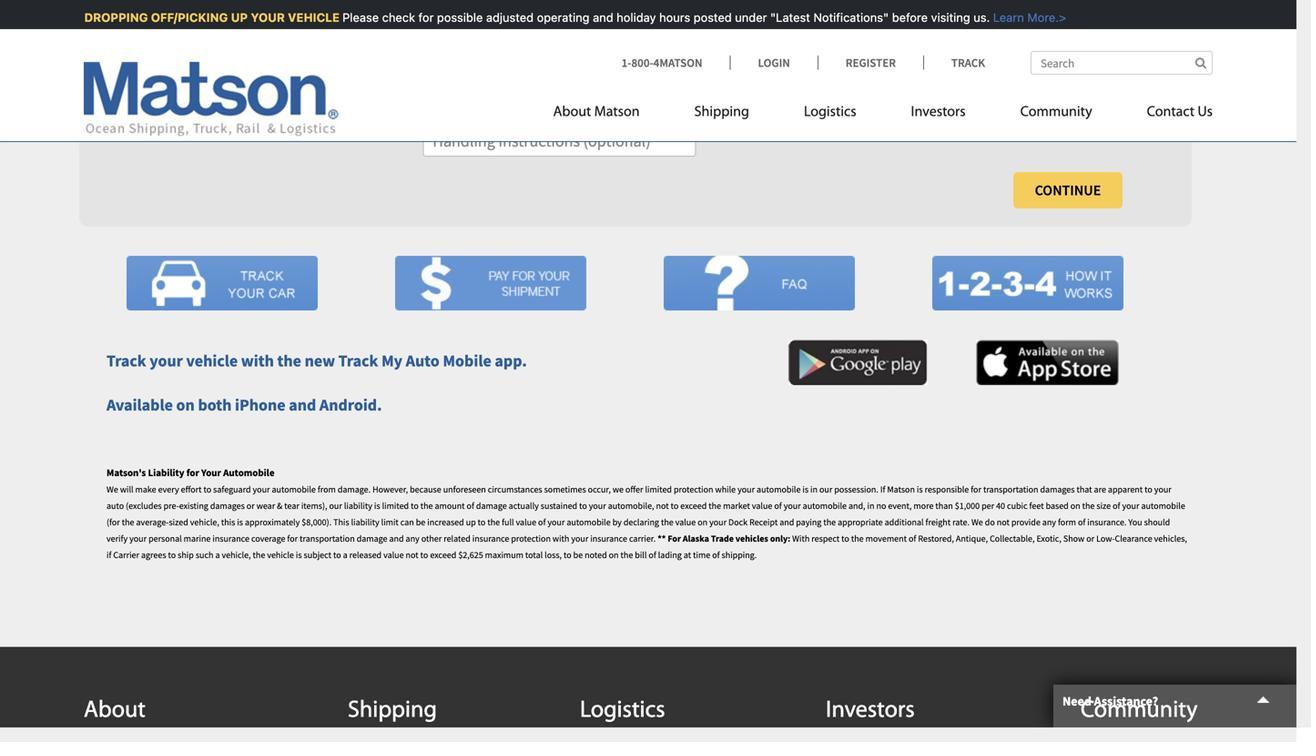 Task type: describe. For each thing, give the bounding box(es) containing it.
alaska
[[683, 533, 709, 544]]

for right check at the left top of the page
[[416, 10, 431, 24]]

auto
[[107, 500, 124, 512]]

automobile up receipt
[[757, 484, 801, 495]]

1 horizontal spatial protection
[[674, 484, 714, 495]]

declaring
[[624, 517, 659, 528]]

your down 'sustained'
[[548, 517, 565, 528]]

rate.
[[953, 517, 970, 528]]

under
[[732, 10, 764, 24]]

track for track link
[[952, 55, 985, 70]]

for up '$1,000'
[[971, 484, 982, 495]]

the down because
[[421, 500, 433, 512]]

posted
[[691, 10, 729, 24]]

on right the based
[[1071, 500, 1081, 512]]

1 vertical spatial damages
[[210, 500, 245, 512]]

need
[[1063, 693, 1092, 710]]

and,
[[849, 500, 866, 512]]

track link
[[923, 55, 985, 70]]

the down 'coverage'
[[253, 549, 265, 561]]

available
[[107, 395, 173, 415]]

matson inside we will make every effort to safeguard your automobile from damage. however, because unforeseen circumstances sometimes occur, we offer limited protection while your automobile is in our possession. if matson is responsible for transportation damages that are apparent to your auto (excludes pre-existing damages or wear & tear items), our liability is limited to the amount of damage actually sustained to your automobile, not to exceed the market value of your automobile and, in no event, more than $1,000 per 40 cubic feet based on the size of your automobile (for the average-sized vehicle, this is approximately $8,000). this liability limit can be increased up to the full value of your automobile by declaring the value on your dock receipt and paying the appropriate additional freight rate. we do not provide any form of insurance. you should verify your personal marine insurance coverage for transportation damage and any other related insurance protection with your insurance carrier.
[[887, 484, 915, 495]]

ship
[[178, 549, 194, 561]]

contact us
[[1147, 105, 1213, 120]]

community inside community "link"
[[1021, 105, 1093, 120]]

dock
[[729, 517, 748, 528]]

be inside with respect to the movement of restored, antique, collectable, exotic, show or low-clearance vehicles, if carrier agrees to ship such a vehicle, the vehicle is subject to a released value not to exceed $2,625 maximum total loss, to be noted on the bill of lading at time of shipping.
[[573, 549, 583, 561]]

0 vertical spatial not
[[656, 500, 669, 512]]

vehicle inside with respect to the movement of restored, antique, collectable, exotic, show or low-clearance vehicles, if carrier agrees to ship such a vehicle, the vehicle is subject to a released value not to exceed $2,625 maximum total loss, to be noted on the bill of lading at time of shipping.
[[267, 549, 294, 561]]

notifications"
[[811, 10, 886, 24]]

than
[[936, 500, 953, 512]]

up
[[466, 517, 476, 528]]

we
[[613, 484, 624, 495]]

your up market
[[738, 484, 755, 495]]

items),
[[301, 500, 327, 512]]

not inside with respect to the movement of restored, antique, collectable, exotic, show or low-clearance vehicles, if carrier agrees to ship such a vehicle, the vehicle is subject to a released value not to exceed $2,625 maximum total loss, to be noted on the bill of lading at time of shipping.
[[406, 549, 419, 561]]

or inside we will make every effort to safeguard your automobile from damage. however, because unforeseen circumstances sometimes occur, we offer limited protection while your automobile is in our possession. if matson is responsible for transportation damages that are apparent to your auto (excludes pre-existing damages or wear & tear items), our liability is limited to the amount of damage actually sustained to your automobile, not to exceed the market value of your automobile and, in no event, more than $1,000 per 40 cubic feet based on the size of your automobile (for the average-sized vehicle, this is approximately $8,000). this liability limit can be increased up to the full value of your automobile by declaring the value on your dock receipt and paying the appropriate additional freight rate. we do not provide any form of insurance. you should verify your personal marine insurance coverage for transportation damage and any other related insurance protection with your insurance carrier.
[[247, 500, 255, 512]]

shipping inside footer
[[348, 700, 437, 723]]

assistance?
[[1094, 693, 1159, 710]]

personal
[[149, 533, 182, 544]]

blue matson logo with ocean, shipping, truck, rail and logistics written beneath it. image
[[84, 62, 339, 137]]

investors inside top menu navigation
[[911, 105, 966, 120]]

of up receipt
[[774, 500, 782, 512]]

safeguard
[[213, 484, 251, 495]]

your up 'should'
[[1155, 484, 1172, 495]]

total
[[525, 549, 543, 561]]

approximately
[[245, 517, 300, 528]]

full
[[502, 517, 514, 528]]

1 vertical spatial liability
[[351, 517, 379, 528]]

3 insurance from the left
[[590, 533, 627, 544]]

1 horizontal spatial damage
[[476, 500, 507, 512]]

show
[[1064, 533, 1085, 544]]

new
[[305, 350, 335, 371]]

2 a from the left
[[343, 549, 348, 561]]

your down occur,
[[589, 500, 606, 512]]

0 vertical spatial liability
[[344, 500, 372, 512]]

the up **
[[661, 517, 674, 528]]

value up alaska
[[676, 517, 696, 528]]

of right the time
[[712, 549, 720, 561]]

up
[[228, 10, 245, 24]]

paying
[[796, 517, 822, 528]]

4matson
[[654, 55, 703, 70]]

the down while
[[709, 500, 721, 512]]

my
[[382, 350, 403, 371]]

with respect to the movement of restored, antique, collectable, exotic, show or low-clearance vehicles, if carrier agrees to ship such a vehicle, the vehicle is subject to a released value not to exceed $2,625 maximum total loss, to be noted on the bill of lading at time of shipping.
[[107, 533, 1187, 561]]

vehicle
[[285, 10, 337, 24]]

Drop-off Date text field
[[423, 81, 696, 112]]

us.
[[971, 10, 987, 24]]

responsible
[[925, 484, 969, 495]]

before
[[889, 10, 925, 24]]

0 horizontal spatial any
[[406, 533, 420, 544]]

amount
[[435, 500, 465, 512]]

event,
[[888, 500, 912, 512]]

is up more
[[917, 484, 923, 495]]

marine
[[184, 533, 211, 544]]

is right this
[[237, 517, 243, 528]]

(excludes
[[126, 500, 162, 512]]

related
[[444, 533, 471, 544]]

possible
[[434, 10, 480, 24]]

value inside with respect to the movement of restored, antique, collectable, exotic, show or low-clearance vehicles, if carrier agrees to ship such a vehicle, the vehicle is subject to a released value not to exceed $2,625 maximum total loss, to be noted on the bill of lading at time of shipping.
[[383, 549, 404, 561]]

1 track vehicle image from the left
[[127, 256, 318, 311]]

automobile up 'should'
[[1142, 500, 1186, 512]]

shipping link
[[667, 96, 777, 133]]

**
[[658, 533, 666, 544]]

antique,
[[956, 533, 988, 544]]

to right subject
[[333, 549, 341, 561]]

sometimes
[[544, 484, 586, 495]]

is down however,
[[374, 500, 380, 512]]

and up only:
[[780, 517, 794, 528]]

the left full
[[488, 517, 500, 528]]

from
[[318, 484, 336, 495]]

clearance
[[1115, 533, 1153, 544]]

automobile up tear
[[272, 484, 316, 495]]

on up alaska
[[698, 517, 708, 528]]

android.
[[320, 395, 382, 415]]

Fuel Type text field
[[423, 0, 696, 21]]

0 vertical spatial limited
[[645, 484, 672, 495]]

this
[[333, 517, 349, 528]]

mobile
[[443, 350, 492, 371]]

of down additional
[[909, 533, 916, 544]]

occur,
[[588, 484, 611, 495]]

on inside with respect to the movement of restored, antique, collectable, exotic, show or low-clearance vehicles, if carrier agrees to ship such a vehicle, the vehicle is subject to a released value not to exceed $2,625 maximum total loss, to be noted on the bill of lading at time of shipping.
[[609, 549, 619, 561]]

circumstances
[[488, 484, 542, 495]]

1 horizontal spatial track
[[338, 350, 378, 371]]

login
[[758, 55, 790, 70]]

40
[[996, 500, 1005, 512]]

with inside we will make every effort to safeguard your automobile from damage. however, because unforeseen circumstances sometimes occur, we offer limited protection while your automobile is in our possession. if matson is responsible for transportation damages that are apparent to your auto (excludes pre-existing damages or wear & tear items), our liability is limited to the amount of damage actually sustained to your automobile, not to exceed the market value of your automobile and, in no event, more than $1,000 per 40 cubic feet based on the size of your automobile (for the average-sized vehicle, this is approximately $8,000). this liability limit can be increased up to the full value of your automobile by declaring the value on your dock receipt and paying the appropriate additional freight rate. we do not provide any form of insurance. you should verify your personal marine insurance coverage for transportation damage and any other related insurance protection with your insurance carrier.
[[553, 533, 570, 544]]

main content containing track your vehicle with the new track my                                 auto mobile app.
[[61, 0, 1297, 728]]

existing
[[179, 500, 208, 512]]

0 horizontal spatial in
[[811, 484, 818, 495]]

to right up
[[478, 517, 486, 528]]

to right 'sustained'
[[579, 500, 587, 512]]

unforeseen
[[443, 484, 486, 495]]

insurance.
[[1088, 517, 1127, 528]]

register
[[846, 55, 896, 70]]

of down 'sustained'
[[538, 517, 546, 528]]

need assistance?
[[1063, 693, 1159, 710]]

for right 'coverage'
[[287, 533, 298, 544]]

1 vertical spatial investors
[[826, 700, 915, 723]]

1 vertical spatial transportation
[[300, 533, 355, 544]]

register link
[[818, 55, 923, 70]]

login link
[[730, 55, 818, 70]]

collectable,
[[990, 533, 1035, 544]]

iphone
[[235, 395, 286, 415]]

freight
[[926, 517, 951, 528]]

do
[[985, 517, 995, 528]]

to right effort
[[204, 484, 211, 495]]

800-
[[632, 55, 654, 70]]

your up the trade
[[710, 517, 727, 528]]

to right loss,
[[564, 549, 572, 561]]

track your vehicle with the new track my                                 auto mobile app.
[[107, 350, 527, 371]]

2 track vehicle image from the left
[[395, 256, 586, 311]]

is inside with respect to the movement of restored, antique, collectable, exotic, show or low-clearance vehicles, if carrier agrees to ship such a vehicle, the vehicle is subject to a released value not to exceed $2,625 maximum total loss, to be noted on the bill of lading at time of shipping.
[[296, 549, 302, 561]]

hours
[[656, 10, 688, 24]]

about for about
[[84, 700, 146, 723]]

shipping.
[[722, 549, 757, 561]]

logistics link
[[777, 96, 884, 133]]

that
[[1077, 484, 1092, 495]]

about matson
[[553, 105, 640, 120]]

available on both iphone and android.
[[107, 395, 382, 415]]

and left "holiday"
[[590, 10, 611, 24]]

should
[[1144, 517, 1170, 528]]

agrees
[[141, 549, 166, 561]]

we will make every effort to safeguard your automobile from damage. however, because unforeseen circumstances sometimes occur, we offer limited protection while your automobile is in our possession. if matson is responsible for transportation damages that are apparent to your auto (excludes pre-existing damages or wear & tear items), our liability is limited to the amount of damage actually sustained to your automobile, not to exceed the market value of your automobile and, in no event, more than $1,000 per 40 cubic feet based on the size of your automobile (for the average-sized vehicle, this is approximately $8,000). this liability limit can be increased up to the full value of your automobile by declaring the value on your dock receipt and paying the appropriate additional freight rate. we do not provide any form of insurance. you should verify your personal marine insurance coverage for transportation damage and any other related insurance protection with your insurance carrier.
[[107, 484, 1186, 544]]

** for alaska trade vehicles only:
[[658, 533, 792, 544]]

track for track your vehicle with the new track my                                 auto mobile app.
[[107, 350, 146, 371]]

cubic
[[1007, 500, 1028, 512]]

your up the wear
[[253, 484, 270, 495]]

if
[[107, 549, 111, 561]]

logistics inside footer
[[580, 700, 665, 723]]

liability
[[148, 466, 184, 479]]

for
[[668, 533, 681, 544]]

the down appropriate
[[851, 533, 864, 544]]

1 horizontal spatial in
[[867, 500, 875, 512]]

to left 'ship'
[[168, 549, 176, 561]]

1-800-4matson link
[[622, 55, 730, 70]]

0 vertical spatial our
[[820, 484, 833, 495]]

of right form
[[1078, 517, 1086, 528]]

to right 'apparent'
[[1145, 484, 1153, 495]]

to down the other
[[420, 549, 428, 561]]

vehicle, inside we will make every effort to safeguard your automobile from damage. however, because unforeseen circumstances sometimes occur, we offer limited protection while your automobile is in our possession. if matson is responsible for transportation damages that are apparent to your auto (excludes pre-existing damages or wear & tear items), our liability is limited to the amount of damage actually sustained to your automobile, not to exceed the market value of your automobile and, in no event, more than $1,000 per 40 cubic feet based on the size of your automobile (for the average-sized vehicle, this is approximately $8,000). this liability limit can be increased up to the full value of your automobile by declaring the value on your dock receipt and paying the appropriate additional freight rate. we do not provide any form of insurance. you should verify your personal marine insurance coverage for transportation damage and any other related insurance protection with your insurance carrier.
[[190, 517, 219, 528]]

value up receipt
[[752, 500, 773, 512]]

visiting
[[928, 10, 968, 24]]

check
[[379, 10, 412, 24]]



Task type: vqa. For each thing, say whether or not it's contained in the screenshot.
Utilizing
no



Task type: locate. For each thing, give the bounding box(es) containing it.
automobile left by
[[567, 517, 611, 528]]

footer containing about
[[0, 647, 1297, 742]]

exotic,
[[1037, 533, 1062, 544]]

such
[[196, 549, 214, 561]]

more.>
[[1025, 10, 1064, 24]]

automobile up paying
[[803, 500, 847, 512]]

exceed inside we will make every effort to safeguard your automobile from damage. however, because unforeseen circumstances sometimes occur, we offer limited protection while your automobile is in our possession. if matson is responsible for transportation damages that are apparent to your auto (excludes pre-existing damages or wear & tear items), our liability is limited to the amount of damage actually sustained to your automobile, not to exceed the market value of your automobile and, in no event, more than $1,000 per 40 cubic feet based on the size of your automobile (for the average-sized vehicle, this is approximately $8,000). this liability limit can be increased up to the full value of your automobile by declaring the value on your dock receipt and paying the appropriate additional freight rate. we do not provide any form of insurance. you should verify your personal marine insurance coverage for transportation damage and any other related insurance protection with your insurance carrier.
[[681, 500, 707, 512]]

insurance up maximum
[[472, 533, 509, 544]]

coverage
[[251, 533, 285, 544]]

1 horizontal spatial exceed
[[681, 500, 707, 512]]

1 vertical spatial our
[[329, 500, 342, 512]]

0 vertical spatial community
[[1021, 105, 1093, 120]]

dropping
[[81, 10, 145, 24]]

1 a from the left
[[215, 549, 220, 561]]

to up can
[[411, 500, 419, 512]]

License text field
[[560, 36, 692, 67]]

app.
[[495, 350, 527, 371]]

0 vertical spatial any
[[1043, 517, 1056, 528]]

2 horizontal spatial insurance
[[590, 533, 627, 544]]

the right (for
[[122, 517, 134, 528]]

investors link
[[884, 96, 993, 133]]

1 vertical spatial matson
[[887, 484, 915, 495]]

1 horizontal spatial matson
[[887, 484, 915, 495]]

your
[[248, 10, 282, 24]]

or inside with respect to the movement of restored, antique, collectable, exotic, show or low-clearance vehicles, if carrier agrees to ship such a vehicle, the vehicle is subject to a released value not to exceed $2,625 maximum total loss, to be noted on the bill of lading at time of shipping.
[[1087, 533, 1095, 544]]

the left size
[[1082, 500, 1095, 512]]

with up iphone
[[241, 350, 274, 371]]

0 vertical spatial logistics
[[804, 105, 857, 120]]

1 horizontal spatial vehicle
[[267, 549, 294, 561]]

adjusted
[[483, 10, 531, 24]]

0 horizontal spatial limited
[[382, 500, 409, 512]]

by
[[613, 517, 622, 528]]

1 horizontal spatial vehicle,
[[222, 549, 251, 561]]

at
[[684, 549, 691, 561]]

be right can
[[416, 517, 426, 528]]

your up paying
[[784, 500, 801, 512]]

0 horizontal spatial vehicle
[[186, 350, 238, 371]]

this
[[221, 517, 235, 528]]

footer
[[0, 647, 1297, 742]]

based
[[1046, 500, 1069, 512]]

2 insurance from the left
[[472, 533, 509, 544]]

damage up released
[[357, 533, 387, 544]]

top menu navigation
[[553, 96, 1213, 133]]

vehicle up both at bottom
[[186, 350, 238, 371]]

0 vertical spatial damage
[[476, 500, 507, 512]]

1 vertical spatial any
[[406, 533, 420, 544]]

receipt
[[750, 517, 778, 528]]

track up available
[[107, 350, 146, 371]]

your up the noted
[[571, 533, 589, 544]]

search image
[[1196, 57, 1207, 69]]

we left will on the left
[[107, 484, 118, 495]]

insurance down this
[[213, 533, 250, 544]]

"latest
[[768, 10, 807, 24]]

limit
[[381, 517, 399, 528]]

1 vertical spatial damage
[[357, 533, 387, 544]]

0 horizontal spatial transportation
[[300, 533, 355, 544]]

0 horizontal spatial damages
[[210, 500, 245, 512]]

every
[[158, 484, 179, 495]]

matson inside top menu navigation
[[594, 105, 640, 120]]

0 horizontal spatial not
[[406, 549, 419, 561]]

0 vertical spatial vehicle
[[186, 350, 238, 371]]

matson
[[594, 105, 640, 120], [887, 484, 915, 495]]

None submit
[[1014, 172, 1123, 209]]

None search field
[[1031, 51, 1213, 75]]

matson's liability for your automobile
[[107, 466, 275, 479]]

investors
[[911, 105, 966, 120], [826, 700, 915, 723]]

0 vertical spatial about
[[553, 105, 591, 120]]

Handling Instructions (optional) text field
[[423, 125, 696, 157]]

1 vertical spatial community
[[1081, 700, 1198, 723]]

exceed inside with respect to the movement of restored, antique, collectable, exotic, show or low-clearance vehicles, if carrier agrees to ship such a vehicle, the vehicle is subject to a released value not to exceed $2,625 maximum total loss, to be noted on the bill of lading at time of shipping.
[[430, 549, 457, 561]]

additional
[[885, 517, 924, 528]]

our left possession.
[[820, 484, 833, 495]]

on right the noted
[[609, 549, 619, 561]]

noted
[[585, 549, 607, 561]]

1 horizontal spatial any
[[1043, 517, 1056, 528]]

2 vertical spatial not
[[406, 549, 419, 561]]

0 horizontal spatial track vehicle image
[[127, 256, 318, 311]]

0 horizontal spatial we
[[107, 484, 118, 495]]

exceed up alaska
[[681, 500, 707, 512]]

1 vertical spatial exceed
[[430, 549, 457, 561]]

0 vertical spatial vehicle,
[[190, 517, 219, 528]]

be inside we will make every effort to safeguard your automobile from damage. however, because unforeseen circumstances sometimes occur, we offer limited protection while your automobile is in our possession. if matson is responsible for transportation damages that are apparent to your auto (excludes pre-existing damages or wear & tear items), our liability is limited to the amount of damage actually sustained to your automobile, not to exceed the market value of your automobile and, in no event, more than $1,000 per 40 cubic feet based on the size of your automobile (for the average-sized vehicle, this is approximately $8,000). this liability limit can be increased up to the full value of your automobile by declaring the value on your dock receipt and paying the appropriate additional freight rate. we do not provide any form of insurance. you should verify your personal marine insurance coverage for transportation damage and any other related insurance protection with your insurance carrier.
[[416, 517, 426, 528]]

logistics inside top menu navigation
[[804, 105, 857, 120]]

vehicle, right such
[[222, 549, 251, 561]]

vehicles,
[[1154, 533, 1187, 544]]

movement
[[866, 533, 907, 544]]

learn more.> link
[[987, 10, 1064, 24]]

vehicle, inside with respect to the movement of restored, antique, collectable, exotic, show or low-clearance vehicles, if carrier agrees to ship such a vehicle, the vehicle is subject to a released value not to exceed $2,625 maximum total loss, to be noted on the bill of lading at time of shipping.
[[222, 549, 251, 561]]

1 horizontal spatial damages
[[1040, 484, 1075, 495]]

1 horizontal spatial about
[[553, 105, 591, 120]]

while
[[715, 484, 736, 495]]

transportation up subject
[[300, 533, 355, 544]]

limited down however,
[[382, 500, 409, 512]]

be left the noted
[[573, 549, 583, 561]]

liability right this
[[351, 517, 379, 528]]

bill
[[635, 549, 647, 561]]

0 vertical spatial damages
[[1040, 484, 1075, 495]]

1 horizontal spatial we
[[972, 517, 983, 528]]

your
[[150, 350, 183, 371], [253, 484, 270, 495], [738, 484, 755, 495], [1155, 484, 1172, 495], [589, 500, 606, 512], [784, 500, 801, 512], [1122, 500, 1140, 512], [548, 517, 565, 528], [710, 517, 727, 528], [129, 533, 147, 544], [571, 533, 589, 544]]

we
[[107, 484, 118, 495], [972, 517, 983, 528]]

1 horizontal spatial our
[[820, 484, 833, 495]]

1 horizontal spatial or
[[1087, 533, 1095, 544]]

about matson link
[[553, 96, 667, 133]]

insurance down by
[[590, 533, 627, 544]]

damages up this
[[210, 500, 245, 512]]

0 horizontal spatial exceed
[[430, 549, 457, 561]]

subject
[[304, 549, 331, 561]]

0 horizontal spatial damage
[[357, 533, 387, 544]]

1 vertical spatial vehicle,
[[222, 549, 251, 561]]

1-800-4matson
[[622, 55, 703, 70]]

offer
[[626, 484, 643, 495]]

your up you on the right of page
[[1122, 500, 1140, 512]]

carrier
[[113, 549, 139, 561]]

1 vertical spatial protection
[[511, 533, 551, 544]]

sustained
[[541, 500, 577, 512]]

2 horizontal spatial track
[[952, 55, 985, 70]]

1 horizontal spatial transportation
[[984, 484, 1039, 495]]

1 vertical spatial about
[[84, 700, 146, 723]]

for up effort
[[186, 466, 199, 479]]

size
[[1097, 500, 1111, 512]]

lading
[[658, 549, 682, 561]]

the left bill
[[621, 549, 633, 561]]

per
[[982, 500, 995, 512]]

1 vertical spatial in
[[867, 500, 875, 512]]

1 vertical spatial be
[[573, 549, 583, 561]]

damage up full
[[476, 500, 507, 512]]

not
[[656, 500, 669, 512], [997, 517, 1010, 528], [406, 549, 419, 561]]

actually
[[509, 500, 539, 512]]

or left low- at the bottom right of the page
[[1087, 533, 1095, 544]]

is left subject
[[296, 549, 302, 561]]

0 vertical spatial be
[[416, 517, 426, 528]]

1 horizontal spatial track vehicle image
[[395, 256, 586, 311]]

to right respect
[[842, 533, 850, 544]]

limited right offer
[[645, 484, 672, 495]]

0 vertical spatial with
[[241, 350, 274, 371]]

1 horizontal spatial limited
[[645, 484, 672, 495]]

we left do
[[972, 517, 983, 528]]

0 vertical spatial or
[[247, 500, 255, 512]]

make
[[135, 484, 156, 495]]

matson up event,
[[887, 484, 915, 495]]

0 horizontal spatial a
[[215, 549, 220, 561]]

damages up the based
[[1040, 484, 1075, 495]]

your up carrier
[[129, 533, 147, 544]]

exceed down the other
[[430, 549, 457, 561]]

in
[[811, 484, 818, 495], [867, 500, 875, 512]]

the left new
[[277, 350, 301, 371]]

0 horizontal spatial vehicle,
[[190, 517, 219, 528]]

exceed
[[681, 500, 707, 512], [430, 549, 457, 561]]

vehicle down 'coverage'
[[267, 549, 294, 561]]

of up up
[[467, 500, 474, 512]]

not up declaring
[[656, 500, 669, 512]]

2 horizontal spatial not
[[997, 517, 1010, 528]]

1 vertical spatial shipping
[[348, 700, 437, 723]]

main content
[[61, 0, 1297, 728]]

1 vertical spatial logistics
[[580, 700, 665, 723]]

0 vertical spatial shipping
[[695, 105, 749, 120]]

1 horizontal spatial logistics
[[804, 105, 857, 120]]

1 vertical spatial we
[[972, 517, 983, 528]]

to up 'for'
[[671, 500, 679, 512]]

of right size
[[1113, 500, 1121, 512]]

1 vertical spatial vehicle
[[267, 549, 294, 561]]

sized
[[169, 517, 188, 528]]

0 horizontal spatial be
[[416, 517, 426, 528]]

on left both at bottom
[[176, 395, 195, 415]]

1 horizontal spatial insurance
[[472, 533, 509, 544]]

1 horizontal spatial be
[[573, 549, 583, 561]]

logistics
[[804, 105, 857, 120], [580, 700, 665, 723]]

1 insurance from the left
[[213, 533, 250, 544]]

0 horizontal spatial with
[[241, 350, 274, 371]]

(for
[[107, 517, 120, 528]]

is up paying
[[803, 484, 809, 495]]

appropriate
[[838, 517, 883, 528]]

0 horizontal spatial or
[[247, 500, 255, 512]]

$1,000
[[955, 500, 980, 512]]

about inside about matson link
[[553, 105, 591, 120]]

about for about matson
[[553, 105, 591, 120]]

track vehicle image
[[127, 256, 318, 311], [395, 256, 586, 311]]

any down can
[[406, 533, 420, 544]]

Search search field
[[1031, 51, 1213, 75]]

1 horizontal spatial a
[[343, 549, 348, 561]]

any up exotic,
[[1043, 517, 1056, 528]]

0 horizontal spatial insurance
[[213, 533, 250, 544]]

not right do
[[997, 517, 1010, 528]]

form
[[1058, 517, 1076, 528]]

dropping off/picking up your vehicle please check for possible adjusted operating and holiday hours posted under "latest notifications" before visiting us. learn more.>
[[81, 10, 1064, 24]]

about
[[553, 105, 591, 120], [84, 700, 146, 723]]

0 vertical spatial matson
[[594, 105, 640, 120]]

the up respect
[[824, 517, 836, 528]]

community inside footer
[[1081, 700, 1198, 723]]

in up paying
[[811, 484, 818, 495]]

value down the actually
[[516, 517, 536, 528]]

0 horizontal spatial track
[[107, 350, 146, 371]]

with
[[792, 533, 810, 544]]

matson down 1-
[[594, 105, 640, 120]]

or left the wear
[[247, 500, 255, 512]]

is
[[803, 484, 809, 495], [917, 484, 923, 495], [374, 500, 380, 512], [237, 517, 243, 528], [296, 549, 302, 561]]

0 vertical spatial investors
[[911, 105, 966, 120]]

value right released
[[383, 549, 404, 561]]

vehicle
[[186, 350, 238, 371], [267, 549, 294, 561]]

0 vertical spatial exceed
[[681, 500, 707, 512]]

no
[[877, 500, 886, 512]]

our up this
[[329, 500, 342, 512]]

1 vertical spatial or
[[1087, 533, 1095, 544]]

0 horizontal spatial about
[[84, 700, 146, 723]]

0 horizontal spatial logistics
[[580, 700, 665, 723]]

liability down damage.
[[344, 500, 372, 512]]

restored,
[[918, 533, 954, 544]]

1 horizontal spatial with
[[553, 533, 570, 544]]

a right such
[[215, 549, 220, 561]]

0 horizontal spatial our
[[329, 500, 342, 512]]

with up loss,
[[553, 533, 570, 544]]

0 vertical spatial we
[[107, 484, 118, 495]]

1 vertical spatial limited
[[382, 500, 409, 512]]

0 horizontal spatial protection
[[511, 533, 551, 544]]

insurance
[[213, 533, 250, 544], [472, 533, 509, 544], [590, 533, 627, 544]]

carrier.
[[629, 533, 656, 544]]

0 horizontal spatial shipping
[[348, 700, 437, 723]]

0 vertical spatial transportation
[[984, 484, 1039, 495]]

your
[[201, 466, 221, 479]]

0 vertical spatial protection
[[674, 484, 714, 495]]

contact us link
[[1120, 96, 1213, 133]]

none submit inside main content
[[1014, 172, 1123, 209]]

transportation up cubic
[[984, 484, 1039, 495]]

1 vertical spatial with
[[553, 533, 570, 544]]

in left no
[[867, 500, 875, 512]]

protection left while
[[674, 484, 714, 495]]

of right bill
[[649, 549, 656, 561]]

and down limit
[[389, 533, 404, 544]]

community link
[[993, 96, 1120, 133]]

and right iphone
[[289, 395, 316, 415]]

0 vertical spatial in
[[811, 484, 818, 495]]

however,
[[373, 484, 408, 495]]

1 horizontal spatial not
[[656, 500, 669, 512]]

$2,625
[[458, 549, 483, 561]]

automobile,
[[608, 500, 654, 512]]

matson's
[[107, 466, 146, 479]]

0 horizontal spatial matson
[[594, 105, 640, 120]]

value
[[752, 500, 773, 512], [516, 517, 536, 528], [676, 517, 696, 528], [383, 549, 404, 561]]

auto
[[406, 350, 440, 371]]

limited
[[645, 484, 672, 495], [382, 500, 409, 512]]

1 vertical spatial not
[[997, 517, 1010, 528]]

shipping inside top menu navigation
[[695, 105, 749, 120]]

1 horizontal spatial shipping
[[695, 105, 749, 120]]

track left my
[[338, 350, 378, 371]]

track down us.
[[952, 55, 985, 70]]

your up available
[[150, 350, 183, 371]]



